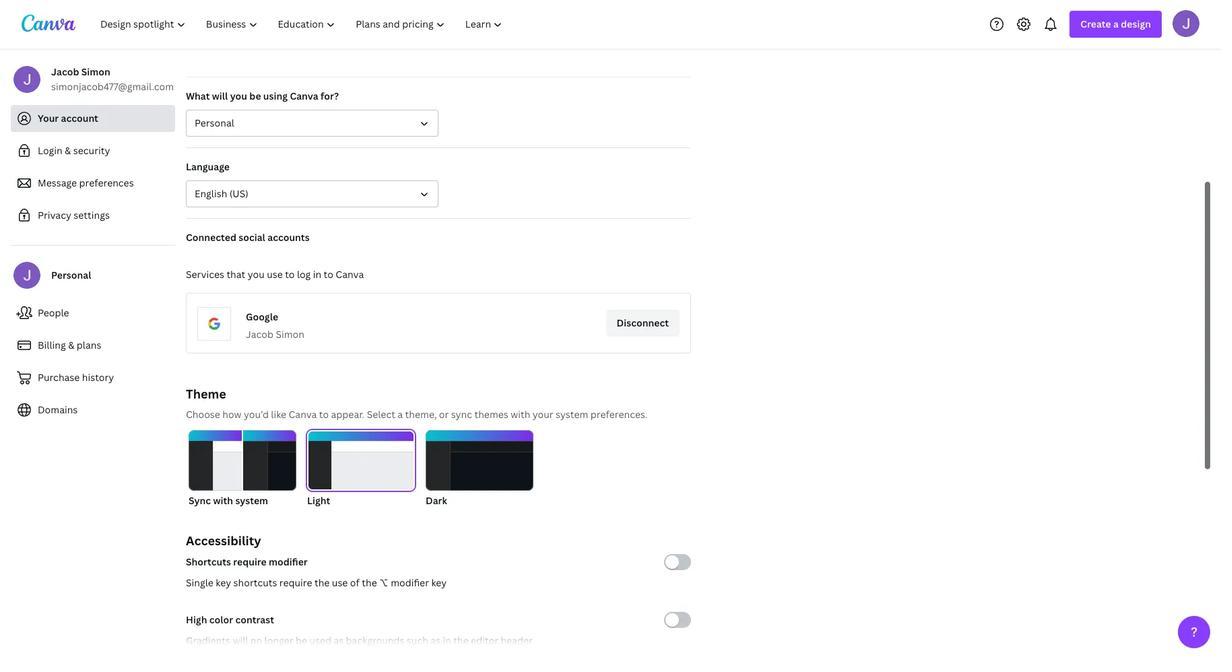 Task type: describe. For each thing, give the bounding box(es) containing it.
gradients will no longer be used as backgrounds such as in the editor header
[[186, 635, 533, 647]]

preferences.
[[591, 408, 648, 421]]

editor
[[471, 635, 499, 647]]

no
[[250, 635, 262, 647]]

high
[[186, 614, 207, 627]]

1 horizontal spatial the
[[362, 577, 377, 589]]

jacob inside google jacob simon
[[246, 328, 274, 341]]

purchase history link
[[11, 364, 175, 391]]

social
[[239, 231, 265, 244]]

your
[[38, 112, 59, 125]]

what will you be using canva for?
[[186, 90, 339, 102]]

appear.
[[331, 408, 365, 421]]

google
[[246, 311, 278, 323]]

for?
[[321, 90, 339, 102]]

billing & plans
[[38, 339, 101, 352]]

login & security link
[[11, 137, 175, 164]]

message
[[38, 177, 77, 189]]

used
[[309, 635, 331, 647]]

Light button
[[307, 431, 415, 509]]

shortcuts
[[234, 577, 277, 589]]

edit
[[655, 46, 674, 59]]

security
[[73, 144, 110, 157]]

color
[[209, 614, 233, 627]]

jacob simon simonjacob477@gmail.com
[[51, 65, 174, 93]]

connected
[[186, 231, 236, 244]]

what
[[186, 90, 210, 102]]

0 horizontal spatial the
[[315, 577, 330, 589]]

domains
[[38, 404, 78, 416]]

history
[[82, 371, 114, 384]]

or
[[439, 408, 449, 421]]

Sync with system button
[[189, 431, 296, 509]]

to inside theme choose how you'd like canva to appear. select a theme, or sync themes with your system preferences.
[[319, 408, 329, 421]]

that
[[227, 268, 245, 281]]

1 key from the left
[[216, 577, 231, 589]]

Dark button
[[426, 431, 534, 509]]

preferences
[[79, 177, 134, 189]]

billing
[[38, 339, 66, 352]]

create a design
[[1081, 18, 1151, 30]]

with inside button
[[213, 495, 233, 507]]

Personal button
[[186, 110, 439, 137]]

header
[[501, 635, 533, 647]]

services that you use to log in to canva
[[186, 268, 364, 281]]

single key shortcuts require the use of the ⌥ modifier key
[[186, 577, 447, 589]]

& for billing
[[68, 339, 74, 352]]

& for login
[[65, 144, 71, 157]]

1 horizontal spatial modifier
[[391, 577, 429, 589]]

create
[[1081, 18, 1111, 30]]

using
[[263, 90, 288, 102]]

(us)
[[230, 187, 248, 200]]

of
[[350, 577, 360, 589]]

a inside theme choose how you'd like canva to appear. select a theme, or sync themes with your system preferences.
[[398, 408, 403, 421]]

jacob simon image
[[1173, 10, 1200, 37]]

simon inside google jacob simon
[[276, 328, 304, 341]]

how
[[222, 408, 242, 421]]

message preferences link
[[11, 170, 175, 197]]

people
[[38, 307, 69, 319]]

will for you
[[212, 90, 228, 102]]

services
[[186, 268, 224, 281]]

billing & plans link
[[11, 332, 175, 359]]

0 vertical spatial use
[[267, 268, 283, 281]]

0 horizontal spatial modifier
[[269, 556, 308, 569]]

like
[[271, 408, 286, 421]]

sync
[[189, 495, 211, 507]]

your account link
[[11, 105, 175, 132]]

privacy settings
[[38, 209, 110, 222]]

1 horizontal spatial use
[[332, 577, 348, 589]]

contrast
[[235, 614, 274, 627]]

you for that
[[248, 268, 265, 281]]

to left log
[[285, 268, 295, 281]]

high color contrast
[[186, 614, 274, 627]]

1 vertical spatial personal
[[51, 269, 91, 282]]

people link
[[11, 300, 175, 327]]

select
[[367, 408, 395, 421]]

backgrounds
[[346, 635, 405, 647]]

you for will
[[230, 90, 247, 102]]

sync
[[451, 408, 472, 421]]

theme,
[[405, 408, 437, 421]]

connected social accounts
[[186, 231, 310, 244]]

2 key from the left
[[431, 577, 447, 589]]

accounts
[[268, 231, 310, 244]]

sync with system
[[189, 495, 268, 507]]

message preferences
[[38, 177, 134, 189]]

theme choose how you'd like canva to appear. select a theme, or sync themes with your system preferences.
[[186, 386, 648, 421]]

settings
[[74, 209, 110, 222]]

gradients
[[186, 635, 230, 647]]



Task type: vqa. For each thing, say whether or not it's contained in the screenshot.
Billing
yes



Task type: locate. For each thing, give the bounding box(es) containing it.
0 horizontal spatial as
[[334, 635, 344, 647]]

require up the shortcuts
[[233, 556, 267, 569]]

in right such
[[443, 635, 451, 647]]

0 horizontal spatial be
[[250, 90, 261, 102]]

1 horizontal spatial be
[[296, 635, 307, 647]]

dark
[[426, 495, 447, 507]]

google jacob simon
[[246, 311, 304, 341]]

0 horizontal spatial will
[[212, 90, 228, 102]]

to left appear. at the left
[[319, 408, 329, 421]]

1 vertical spatial simon
[[276, 328, 304, 341]]

single
[[186, 577, 213, 589]]

simon inside jacob simon simonjacob477@gmail.com
[[81, 65, 110, 78]]

1 horizontal spatial personal
[[195, 117, 234, 129]]

1 horizontal spatial a
[[1114, 18, 1119, 30]]

longer
[[264, 635, 293, 647]]

use left log
[[267, 268, 283, 281]]

1 vertical spatial &
[[68, 339, 74, 352]]

canva left for?
[[290, 90, 318, 102]]

the left 'of'
[[315, 577, 330, 589]]

you right that
[[248, 268, 265, 281]]

to
[[285, 268, 295, 281], [324, 268, 333, 281], [319, 408, 329, 421]]

⌥
[[379, 577, 389, 589]]

the left editor
[[454, 635, 469, 647]]

0 vertical spatial modifier
[[269, 556, 308, 569]]

system up 'accessibility'
[[235, 495, 268, 507]]

0 horizontal spatial system
[[235, 495, 268, 507]]

0 vertical spatial will
[[212, 90, 228, 102]]

0 vertical spatial a
[[1114, 18, 1119, 30]]

Language: English (US) button
[[186, 181, 439, 208]]

with inside theme choose how you'd like canva to appear. select a theme, or sync themes with your system preferences.
[[511, 408, 530, 421]]

system inside button
[[235, 495, 268, 507]]

key
[[216, 577, 231, 589], [431, 577, 447, 589]]

simonjacob477@gmail.com
[[51, 80, 174, 93]]

0 horizontal spatial a
[[398, 408, 403, 421]]

0 horizontal spatial require
[[233, 556, 267, 569]]

such
[[407, 635, 428, 647]]

language
[[186, 160, 230, 173]]

use
[[267, 268, 283, 281], [332, 577, 348, 589]]

account
[[61, 112, 98, 125]]

key right single
[[216, 577, 231, 589]]

1 horizontal spatial key
[[431, 577, 447, 589]]

a right 'select'
[[398, 408, 403, 421]]

1 horizontal spatial simon
[[276, 328, 304, 341]]

your account
[[38, 112, 98, 125]]

choose
[[186, 408, 220, 421]]

disconnect button
[[606, 310, 680, 337]]

0 vertical spatial personal
[[195, 117, 234, 129]]

will
[[212, 90, 228, 102], [233, 635, 248, 647]]

be
[[250, 90, 261, 102], [296, 635, 307, 647]]

1 vertical spatial system
[[235, 495, 268, 507]]

purchase history
[[38, 371, 114, 384]]

with
[[511, 408, 530, 421], [213, 495, 233, 507]]

require right the shortcuts
[[279, 577, 312, 589]]

1 vertical spatial a
[[398, 408, 403, 421]]

0 vertical spatial be
[[250, 90, 261, 102]]

personal up people
[[51, 269, 91, 282]]

create a design button
[[1070, 11, 1162, 38]]

be left using
[[250, 90, 261, 102]]

2 as from the left
[[431, 635, 441, 647]]

canva right like
[[289, 408, 317, 421]]

0 vertical spatial in
[[313, 268, 321, 281]]

0 horizontal spatial simon
[[81, 65, 110, 78]]

jacob up your account
[[51, 65, 79, 78]]

disconnect
[[617, 317, 669, 329]]

0 vertical spatial canva
[[290, 90, 318, 102]]

0 horizontal spatial with
[[213, 495, 233, 507]]

canva for what
[[290, 90, 318, 102]]

1 vertical spatial with
[[213, 495, 233, 507]]

modifier
[[269, 556, 308, 569], [391, 577, 429, 589]]

as right such
[[431, 635, 441, 647]]

system inside theme choose how you'd like canva to appear. select a theme, or sync themes with your system preferences.
[[556, 408, 588, 421]]

1 vertical spatial modifier
[[391, 577, 429, 589]]

login
[[38, 144, 62, 157]]

your
[[533, 408, 554, 421]]

1 vertical spatial will
[[233, 635, 248, 647]]

1 vertical spatial in
[[443, 635, 451, 647]]

jacob inside jacob simon simonjacob477@gmail.com
[[51, 65, 79, 78]]

1 horizontal spatial will
[[233, 635, 248, 647]]

1 as from the left
[[334, 635, 344, 647]]

personal inside button
[[195, 117, 234, 129]]

shortcuts
[[186, 556, 231, 569]]

the
[[315, 577, 330, 589], [362, 577, 377, 589], [454, 635, 469, 647]]

&
[[65, 144, 71, 157], [68, 339, 74, 352]]

themes
[[475, 408, 508, 421]]

personal down what
[[195, 117, 234, 129]]

canva inside theme choose how you'd like canva to appear. select a theme, or sync themes with your system preferences.
[[289, 408, 317, 421]]

1 horizontal spatial system
[[556, 408, 588, 421]]

canva for theme
[[289, 408, 317, 421]]

system right your
[[556, 408, 588, 421]]

1 horizontal spatial in
[[443, 635, 451, 647]]

0 vertical spatial you
[[230, 90, 247, 102]]

0 horizontal spatial jacob
[[51, 65, 79, 78]]

will left no
[[233, 635, 248, 647]]

the left ⌥
[[362, 577, 377, 589]]

simon
[[81, 65, 110, 78], [276, 328, 304, 341]]

jacob
[[51, 65, 79, 78], [246, 328, 274, 341]]

require
[[233, 556, 267, 569], [279, 577, 312, 589]]

privacy
[[38, 209, 71, 222]]

0 vertical spatial system
[[556, 408, 588, 421]]

purchase
[[38, 371, 80, 384]]

use left 'of'
[[332, 577, 348, 589]]

jacob down google
[[246, 328, 274, 341]]

& right login
[[65, 144, 71, 157]]

1 vertical spatial you
[[248, 268, 265, 281]]

in right log
[[313, 268, 321, 281]]

1 vertical spatial be
[[296, 635, 307, 647]]

0 horizontal spatial key
[[216, 577, 231, 589]]

you
[[230, 90, 247, 102], [248, 268, 265, 281]]

simon down google
[[276, 328, 304, 341]]

2 horizontal spatial the
[[454, 635, 469, 647]]

canva
[[290, 90, 318, 102], [336, 268, 364, 281], [289, 408, 317, 421]]

domains link
[[11, 397, 175, 424]]

with left your
[[511, 408, 530, 421]]

you'd
[[244, 408, 269, 421]]

shortcuts require modifier
[[186, 556, 308, 569]]

login & security
[[38, 144, 110, 157]]

1 vertical spatial canva
[[336, 268, 364, 281]]

& left plans
[[68, 339, 74, 352]]

1 vertical spatial require
[[279, 577, 312, 589]]

key right ⌥
[[431, 577, 447, 589]]

0 vertical spatial &
[[65, 144, 71, 157]]

a left design
[[1114, 18, 1119, 30]]

be left used
[[296, 635, 307, 647]]

privacy settings link
[[11, 202, 175, 229]]

1 vertical spatial jacob
[[246, 328, 274, 341]]

0 vertical spatial jacob
[[51, 65, 79, 78]]

0 vertical spatial with
[[511, 408, 530, 421]]

theme
[[186, 386, 226, 402]]

with right sync
[[213, 495, 233, 507]]

system
[[556, 408, 588, 421], [235, 495, 268, 507]]

as right used
[[334, 635, 344, 647]]

modifier up single key shortcuts require the use of the ⌥ modifier key
[[269, 556, 308, 569]]

0 vertical spatial simon
[[81, 65, 110, 78]]

plans
[[77, 339, 101, 352]]

0 horizontal spatial in
[[313, 268, 321, 281]]

design
[[1121, 18, 1151, 30]]

edit button
[[637, 39, 691, 66]]

modifier right ⌥
[[391, 577, 429, 589]]

1 vertical spatial use
[[332, 577, 348, 589]]

you left using
[[230, 90, 247, 102]]

0 horizontal spatial use
[[267, 268, 283, 281]]

log
[[297, 268, 311, 281]]

english (us)
[[195, 187, 248, 200]]

2 vertical spatial canva
[[289, 408, 317, 421]]

accessibility
[[186, 533, 261, 549]]

will right what
[[212, 90, 228, 102]]

a
[[1114, 18, 1119, 30], [398, 408, 403, 421]]

top level navigation element
[[92, 11, 514, 38]]

canva right log
[[336, 268, 364, 281]]

1 horizontal spatial as
[[431, 635, 441, 647]]

a inside create a design dropdown button
[[1114, 18, 1119, 30]]

1 horizontal spatial jacob
[[246, 328, 274, 341]]

as
[[334, 635, 344, 647], [431, 635, 441, 647]]

1 horizontal spatial require
[[279, 577, 312, 589]]

simon up simonjacob477@gmail.com
[[81, 65, 110, 78]]

0 horizontal spatial personal
[[51, 269, 91, 282]]

1 horizontal spatial with
[[511, 408, 530, 421]]

english
[[195, 187, 227, 200]]

will for no
[[233, 635, 248, 647]]

to right log
[[324, 268, 333, 281]]

0 vertical spatial require
[[233, 556, 267, 569]]

light
[[307, 495, 330, 507]]



